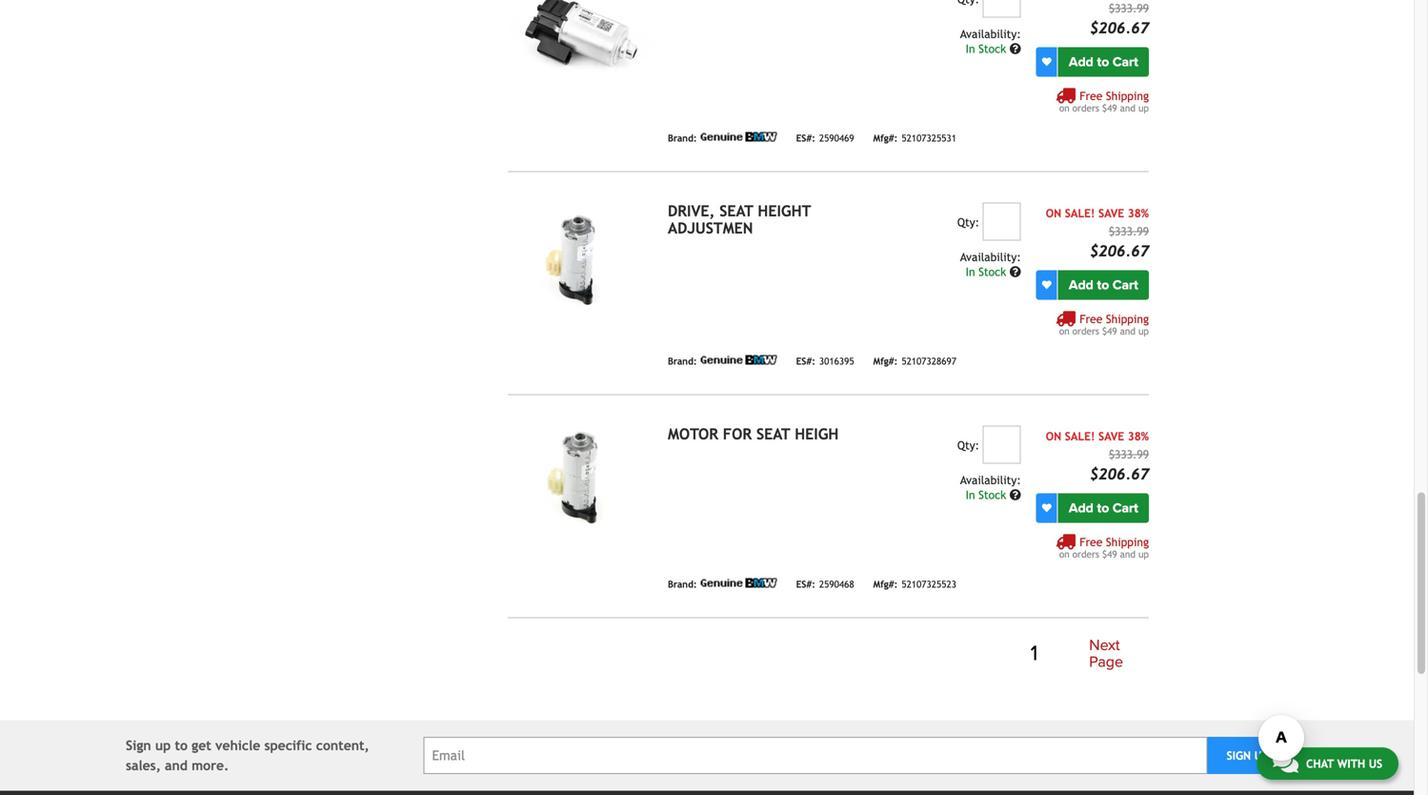 Task type: describe. For each thing, give the bounding box(es) containing it.
drive,
[[668, 202, 715, 220]]

mfg#: 52107328697
[[874, 356, 957, 367]]

1 $206.67 from the top
[[1090, 19, 1150, 37]]

es#: 3016395
[[797, 356, 855, 367]]

1 add to cart button from the top
[[1059, 47, 1150, 77]]

motor for seat heigh link
[[668, 425, 839, 443]]

orders for motor for seat heigh
[[1073, 549, 1100, 559]]

2590469
[[820, 133, 855, 144]]

specific
[[265, 738, 312, 753]]

es#: 2590469
[[797, 133, 855, 144]]

52107325523
[[902, 579, 957, 590]]

add to wish list image for drive, seat height adjustmen
[[1043, 280, 1052, 290]]

chat with us link
[[1257, 747, 1399, 780]]

add to wish list image for motor for seat heigh
[[1043, 503, 1052, 513]]

brand: for motor for seat heigh
[[668, 579, 697, 590]]

on for motor for seat heigh
[[1046, 429, 1062, 443]]

1 genuine bmw - corporate logo image from the top
[[701, 132, 777, 141]]

es#3016395 - 52107328697 - drive, seat height adjustmen - genuine bmw - bmw image
[[508, 202, 653, 311]]

motor
[[668, 425, 719, 443]]

in for motor for seat heigh
[[966, 488, 976, 501]]

on sale!                         save 38% $333.99 $206.67 for motor for seat heigh
[[1046, 429, 1150, 483]]

drive, seat height adjustmen
[[668, 202, 811, 237]]

height
[[758, 202, 811, 220]]

free for motor for seat heigh
[[1080, 535, 1103, 549]]

up inside button
[[1255, 749, 1270, 762]]

es#2590468 - 52107325523 - motor for seat heigh - genuine bmw - bmw image
[[508, 426, 653, 534]]

2 question circle image from the top
[[1010, 489, 1022, 500]]

es#: 2590468
[[797, 579, 855, 590]]

mfg#: for drive, seat height adjustmen
[[874, 356, 898, 367]]

1 mfg#: from the top
[[874, 133, 898, 144]]

sale! for drive, seat height adjustmen
[[1066, 206, 1096, 220]]

1 on from the top
[[1060, 102, 1070, 113]]

1 in stock from the top
[[966, 42, 1010, 55]]

1 brand: from the top
[[668, 133, 697, 144]]

brand: for drive, seat height adjustmen
[[668, 356, 697, 367]]

1 free from the top
[[1080, 89, 1103, 102]]

orders for drive, seat height adjustmen
[[1073, 325, 1100, 336]]

1 question circle image from the top
[[1010, 43, 1022, 54]]

1 link
[[1020, 638, 1050, 669]]

1 availability: from the top
[[961, 27, 1022, 40]]

us
[[1370, 757, 1383, 770]]

add for motor for seat heigh
[[1069, 500, 1094, 516]]

3016395
[[820, 356, 855, 367]]

genuine bmw - corporate logo image for seat
[[701, 355, 777, 365]]

genuine bmw - corporate logo image for for
[[701, 578, 777, 588]]

qty: for motor for seat heigh
[[958, 438, 980, 452]]

sign up button
[[1208, 737, 1289, 774]]

sale! for motor for seat heigh
[[1066, 429, 1096, 443]]

es#: for seat
[[797, 579, 816, 590]]

comments image
[[1273, 751, 1299, 774]]

question circle image
[[1010, 266, 1022, 277]]

1 $49 from the top
[[1103, 102, 1118, 113]]

1
[[1031, 641, 1038, 666]]

1 add from the top
[[1069, 54, 1094, 70]]

up inside sign up to get vehicle specific content, sales, and more.
[[155, 738, 171, 753]]

$333.99 for motor for seat heigh
[[1109, 447, 1150, 461]]

drive, seat height adjustmen link
[[668, 202, 811, 237]]

qty: for drive, seat height adjustmen
[[958, 215, 980, 229]]

1 orders from the top
[[1073, 102, 1100, 113]]

shipping for motor for seat heigh
[[1107, 535, 1150, 549]]

sign up
[[1227, 749, 1270, 762]]

1 in from the top
[[966, 42, 976, 55]]

es#2590469 - 52107325531 - engine, seat angle a - genuine bmw - bmw image
[[508, 0, 653, 88]]

1 horizontal spatial seat
[[757, 425, 791, 443]]

to for add to cart button related to drive, seat height adjustmen
[[1098, 277, 1110, 293]]

on for motor for seat heigh
[[1060, 549, 1070, 559]]

save for drive, seat height adjustmen
[[1099, 206, 1125, 220]]

$333.99 $206.67
[[1090, 1, 1150, 37]]

add to cart for motor for seat heigh
[[1069, 500, 1139, 516]]

$49 for drive, seat height adjustmen
[[1103, 325, 1118, 336]]

on sale!                         save 38% $333.99 $206.67 for drive, seat height adjustmen
[[1046, 206, 1150, 260]]

sign for sign up to get vehicle specific content, sales, and more.
[[126, 738, 151, 753]]

next
[[1090, 636, 1121, 654]]

1 shipping from the top
[[1107, 89, 1150, 102]]

add to cart button for motor for seat heigh
[[1059, 493, 1150, 523]]



Task type: vqa. For each thing, say whether or not it's contained in the screenshot.
Add to Cart
yes



Task type: locate. For each thing, give the bounding box(es) containing it.
3 availability: from the top
[[961, 473, 1022, 487]]

heigh
[[795, 425, 839, 443]]

2 vertical spatial orders
[[1073, 549, 1100, 559]]

1 sale! from the top
[[1066, 206, 1096, 220]]

1 vertical spatial on sale!                         save 38% $333.99 $206.67
[[1046, 429, 1150, 483]]

with
[[1338, 757, 1366, 770]]

more.
[[192, 758, 229, 773]]

on for drive, seat height adjustmen
[[1046, 206, 1062, 220]]

2 vertical spatial add to wish list image
[[1043, 503, 1052, 513]]

$333.99
[[1109, 1, 1150, 15], [1109, 224, 1150, 238], [1109, 447, 1150, 461]]

0 vertical spatial on sale!                         save 38% $333.99 $206.67
[[1046, 206, 1150, 260]]

qty:
[[958, 215, 980, 229], [958, 438, 980, 452]]

add to cart for drive, seat height adjustmen
[[1069, 277, 1139, 293]]

1 cart from the top
[[1113, 54, 1139, 70]]

to for add to cart button for motor for seat heigh
[[1098, 500, 1110, 516]]

sign up sales,
[[126, 738, 151, 753]]

0 vertical spatial seat
[[720, 202, 754, 220]]

2 vertical spatial add to cart button
[[1059, 493, 1150, 523]]

1 vertical spatial $333.99
[[1109, 224, 1150, 238]]

3 $206.67 from the top
[[1090, 465, 1150, 483]]

add to cart
[[1069, 54, 1139, 70], [1069, 277, 1139, 293], [1069, 500, 1139, 516]]

3 stock from the top
[[979, 488, 1007, 501]]

up
[[1139, 102, 1150, 113], [1139, 325, 1150, 336], [1139, 549, 1150, 559], [155, 738, 171, 753], [1255, 749, 1270, 762]]

to
[[1098, 54, 1110, 70], [1098, 277, 1110, 293], [1098, 500, 1110, 516], [175, 738, 188, 753]]

shipping
[[1107, 89, 1150, 102], [1107, 312, 1150, 325], [1107, 535, 1150, 549]]

es#: for height
[[797, 356, 816, 367]]

mfg#: 52107325523
[[874, 579, 957, 590]]

genuine bmw - corporate logo image up for
[[701, 355, 777, 365]]

1 save from the top
[[1099, 206, 1125, 220]]

stock
[[979, 42, 1007, 55], [979, 265, 1007, 278], [979, 488, 1007, 501]]

None number field
[[983, 0, 1022, 18], [983, 202, 1022, 241], [983, 426, 1022, 464], [983, 0, 1022, 18], [983, 202, 1022, 241], [983, 426, 1022, 464]]

2 orders from the top
[[1073, 325, 1100, 336]]

mfg#: 52107325531
[[874, 133, 957, 144]]

1 $333.99 from the top
[[1109, 1, 1150, 15]]

sales,
[[126, 758, 161, 773]]

2 vertical spatial $206.67
[[1090, 465, 1150, 483]]

0 vertical spatial shipping
[[1107, 89, 1150, 102]]

0 vertical spatial in
[[966, 42, 976, 55]]

0 vertical spatial add
[[1069, 54, 1094, 70]]

0 vertical spatial brand:
[[668, 133, 697, 144]]

3 $333.99 from the top
[[1109, 447, 1150, 461]]

cart
[[1113, 54, 1139, 70], [1113, 277, 1139, 293], [1113, 500, 1139, 516]]

2 vertical spatial $49
[[1103, 549, 1118, 559]]

2 availability: from the top
[[961, 250, 1022, 264]]

3 cart from the top
[[1113, 500, 1139, 516]]

2 on from the top
[[1060, 325, 1070, 336]]

seat
[[720, 202, 754, 220], [757, 425, 791, 443]]

2 qty: from the top
[[958, 438, 980, 452]]

0 vertical spatial on
[[1046, 206, 1062, 220]]

2 $333.99 from the top
[[1109, 224, 1150, 238]]

seat right drive,
[[720, 202, 754, 220]]

0 horizontal spatial sign
[[126, 738, 151, 753]]

chat with us
[[1307, 757, 1383, 770]]

2 es#: from the top
[[797, 356, 816, 367]]

mfg#: left 52107328697
[[874, 356, 898, 367]]

3 add from the top
[[1069, 500, 1094, 516]]

1 38% from the top
[[1128, 206, 1150, 220]]

$49 for motor for seat heigh
[[1103, 549, 1118, 559]]

2 shipping from the top
[[1107, 312, 1150, 325]]

3 on from the top
[[1060, 549, 1070, 559]]

1 vertical spatial in
[[966, 265, 976, 278]]

1 vertical spatial question circle image
[[1010, 489, 1022, 500]]

$206.67 for motor for seat heigh
[[1090, 465, 1150, 483]]

es#: left 3016395 on the right top of page
[[797, 356, 816, 367]]

0 vertical spatial question circle image
[[1010, 43, 1022, 54]]

to for 3rd add to cart button from the bottom
[[1098, 54, 1110, 70]]

3 brand: from the top
[[668, 579, 697, 590]]

es#: left 2590469
[[797, 133, 816, 144]]

1 vertical spatial add
[[1069, 277, 1094, 293]]

2 vertical spatial free shipping on orders $49 and up
[[1060, 535, 1150, 559]]

3 orders from the top
[[1073, 549, 1100, 559]]

2 mfg#: from the top
[[874, 356, 898, 367]]

0 vertical spatial genuine bmw - corporate logo image
[[701, 132, 777, 141]]

2 add to cart button from the top
[[1059, 270, 1150, 300]]

2 vertical spatial on
[[1060, 549, 1070, 559]]

save for motor for seat heigh
[[1099, 429, 1125, 443]]

add to cart button
[[1059, 47, 1150, 77], [1059, 270, 1150, 300], [1059, 493, 1150, 523]]

1 vertical spatial in stock
[[966, 265, 1010, 278]]

next page
[[1090, 636, 1124, 671]]

mfg#: left the 52107325523
[[874, 579, 898, 590]]

3 genuine bmw - corporate logo image from the top
[[701, 578, 777, 588]]

1 vertical spatial availability:
[[961, 250, 1022, 264]]

52107325531
[[902, 133, 957, 144]]

1 on sale!                         save 38% $333.99 $206.67 from the top
[[1046, 206, 1150, 260]]

0 vertical spatial save
[[1099, 206, 1125, 220]]

sign
[[126, 738, 151, 753], [1227, 749, 1252, 762]]

0 vertical spatial $49
[[1103, 102, 1118, 113]]

2 38% from the top
[[1128, 429, 1150, 443]]

in for drive, seat height adjustmen
[[966, 265, 976, 278]]

2 vertical spatial stock
[[979, 488, 1007, 501]]

2 vertical spatial free
[[1080, 535, 1103, 549]]

free shipping on orders $49 and up for motor for seat heigh
[[1060, 535, 1150, 559]]

2 in from the top
[[966, 265, 976, 278]]

1 vertical spatial add to cart button
[[1059, 270, 1150, 300]]

2 add to cart from the top
[[1069, 277, 1139, 293]]

and inside sign up to get vehicle specific content, sales, and more.
[[165, 758, 188, 773]]

page
[[1090, 653, 1124, 671]]

brand:
[[668, 133, 697, 144], [668, 356, 697, 367], [668, 579, 697, 590]]

sign inside button
[[1227, 749, 1252, 762]]

1 vertical spatial add to cart
[[1069, 277, 1139, 293]]

1 vertical spatial shipping
[[1107, 312, 1150, 325]]

cart for motor for seat heigh
[[1113, 500, 1139, 516]]

free shipping on orders $49 and up for drive, seat height adjustmen
[[1060, 312, 1150, 336]]

0 vertical spatial orders
[[1073, 102, 1100, 113]]

3 es#: from the top
[[797, 579, 816, 590]]

38% for drive, seat height adjustmen
[[1128, 206, 1150, 220]]

3 in stock from the top
[[966, 488, 1010, 501]]

on
[[1060, 102, 1070, 113], [1060, 325, 1070, 336], [1060, 549, 1070, 559]]

3 free from the top
[[1080, 535, 1103, 549]]

availability:
[[961, 27, 1022, 40], [961, 250, 1022, 264], [961, 473, 1022, 487]]

sign up to get vehicle specific content, sales, and more.
[[126, 738, 370, 773]]

1 vertical spatial seat
[[757, 425, 791, 443]]

1 vertical spatial es#:
[[797, 356, 816, 367]]

0 vertical spatial cart
[[1113, 54, 1139, 70]]

availability: for drive, seat height adjustmen
[[961, 250, 1022, 264]]

1 vertical spatial on
[[1060, 325, 1070, 336]]

2 cart from the top
[[1113, 277, 1139, 293]]

2 vertical spatial shipping
[[1107, 535, 1150, 549]]

$49
[[1103, 102, 1118, 113], [1103, 325, 1118, 336], [1103, 549, 1118, 559]]

get
[[192, 738, 211, 753]]

0 vertical spatial $206.67
[[1090, 19, 1150, 37]]

3 in from the top
[[966, 488, 976, 501]]

1 vertical spatial qty:
[[958, 438, 980, 452]]

mfg#: for motor for seat heigh
[[874, 579, 898, 590]]

1 stock from the top
[[979, 42, 1007, 55]]

1 add to cart from the top
[[1069, 54, 1139, 70]]

3 free shipping on orders $49 and up from the top
[[1060, 535, 1150, 559]]

2 on sale!                         save 38% $333.99 $206.67 from the top
[[1046, 429, 1150, 483]]

adjustmen
[[668, 219, 753, 237]]

$206.67 for drive, seat height adjustmen
[[1090, 242, 1150, 260]]

genuine bmw - corporate logo image
[[701, 132, 777, 141], [701, 355, 777, 365], [701, 578, 777, 588]]

add for drive, seat height adjustmen
[[1069, 277, 1094, 293]]

1 vertical spatial add to wish list image
[[1043, 280, 1052, 290]]

genuine bmw - corporate logo image up drive, seat height adjustmen link
[[701, 132, 777, 141]]

save
[[1099, 206, 1125, 220], [1099, 429, 1125, 443]]

1 vertical spatial genuine bmw - corporate logo image
[[701, 355, 777, 365]]

1 on from the top
[[1046, 206, 1062, 220]]

2 vertical spatial add
[[1069, 500, 1094, 516]]

2 vertical spatial genuine bmw - corporate logo image
[[701, 578, 777, 588]]

mfg#: left 52107325531
[[874, 133, 898, 144]]

2 vertical spatial brand:
[[668, 579, 697, 590]]

0 vertical spatial qty:
[[958, 215, 980, 229]]

free shipping on orders $49 and up
[[1060, 89, 1150, 113], [1060, 312, 1150, 336], [1060, 535, 1150, 559]]

2 add to wish list image from the top
[[1043, 280, 1052, 290]]

sign left comments icon
[[1227, 749, 1252, 762]]

chat
[[1307, 757, 1335, 770]]

on for drive, seat height adjustmen
[[1060, 325, 1070, 336]]

3 $49 from the top
[[1103, 549, 1118, 559]]

1 es#: from the top
[[797, 133, 816, 144]]

1 qty: from the top
[[958, 215, 980, 229]]

2 vertical spatial in stock
[[966, 488, 1010, 501]]

0 vertical spatial add to cart
[[1069, 54, 1139, 70]]

and
[[1121, 102, 1136, 113], [1121, 325, 1136, 336], [1121, 549, 1136, 559], [165, 758, 188, 773]]

1 vertical spatial sale!
[[1066, 429, 1096, 443]]

2 save from the top
[[1099, 429, 1125, 443]]

orders
[[1073, 102, 1100, 113], [1073, 325, 1100, 336], [1073, 549, 1100, 559]]

38%
[[1128, 206, 1150, 220], [1128, 429, 1150, 443]]

2590468
[[820, 579, 855, 590]]

2 sale! from the top
[[1066, 429, 1096, 443]]

sign for sign up
[[1227, 749, 1252, 762]]

genuine bmw - corporate logo image left 'es#: 2590468'
[[701, 578, 777, 588]]

stock for motor for seat heigh
[[979, 488, 1007, 501]]

free for drive, seat height adjustmen
[[1080, 312, 1103, 325]]

1 vertical spatial orders
[[1073, 325, 1100, 336]]

52107328697
[[902, 356, 957, 367]]

0 vertical spatial stock
[[979, 42, 1007, 55]]

0 vertical spatial availability:
[[961, 27, 1022, 40]]

stock for drive, seat height adjustmen
[[979, 265, 1007, 278]]

2 vertical spatial add to cart
[[1069, 500, 1139, 516]]

1 vertical spatial save
[[1099, 429, 1125, 443]]

availability: for motor for seat heigh
[[961, 473, 1022, 487]]

free
[[1080, 89, 1103, 102], [1080, 312, 1103, 325], [1080, 535, 1103, 549]]

sale!
[[1066, 206, 1096, 220], [1066, 429, 1096, 443]]

1 vertical spatial free
[[1080, 312, 1103, 325]]

add to cart button for drive, seat height adjustmen
[[1059, 270, 1150, 300]]

in
[[966, 42, 976, 55], [966, 265, 976, 278], [966, 488, 976, 501]]

2 vertical spatial mfg#:
[[874, 579, 898, 590]]

in stock
[[966, 42, 1010, 55], [966, 265, 1010, 278], [966, 488, 1010, 501]]

2 free from the top
[[1080, 312, 1103, 325]]

2 vertical spatial es#:
[[797, 579, 816, 590]]

0 vertical spatial add to wish list image
[[1043, 57, 1052, 67]]

mfg#:
[[874, 133, 898, 144], [874, 356, 898, 367], [874, 579, 898, 590]]

on sale!                         save 38% $333.99 $206.67
[[1046, 206, 1150, 260], [1046, 429, 1150, 483]]

0 vertical spatial free
[[1080, 89, 1103, 102]]

0 vertical spatial es#:
[[797, 133, 816, 144]]

cart for drive, seat height adjustmen
[[1113, 277, 1139, 293]]

$333.99 inside $333.99 $206.67
[[1109, 1, 1150, 15]]

2 brand: from the top
[[668, 356, 697, 367]]

2 on from the top
[[1046, 429, 1062, 443]]

1 vertical spatial free shipping on orders $49 and up
[[1060, 312, 1150, 336]]

$333.99 for drive, seat height adjustmen
[[1109, 224, 1150, 238]]

1 vertical spatial on
[[1046, 429, 1062, 443]]

2 genuine bmw - corporate logo image from the top
[[701, 355, 777, 365]]

2 $206.67 from the top
[[1090, 242, 1150, 260]]

$206.67
[[1090, 19, 1150, 37], [1090, 242, 1150, 260], [1090, 465, 1150, 483]]

3 shipping from the top
[[1107, 535, 1150, 549]]

0 horizontal spatial seat
[[720, 202, 754, 220]]

to inside sign up to get vehicle specific content, sales, and more.
[[175, 738, 188, 753]]

1 vertical spatial $206.67
[[1090, 242, 1150, 260]]

2 vertical spatial in
[[966, 488, 976, 501]]

2 vertical spatial availability:
[[961, 473, 1022, 487]]

0 vertical spatial free shipping on orders $49 and up
[[1060, 89, 1150, 113]]

question circle image
[[1010, 43, 1022, 54], [1010, 489, 1022, 500]]

1 vertical spatial $49
[[1103, 325, 1118, 336]]

2 vertical spatial $333.99
[[1109, 447, 1150, 461]]

3 add to cart from the top
[[1069, 500, 1139, 516]]

1 add to wish list image from the top
[[1043, 57, 1052, 67]]

for
[[723, 425, 752, 443]]

2 add from the top
[[1069, 277, 1094, 293]]

es#: left "2590468"
[[797, 579, 816, 590]]

2 free shipping on orders $49 and up from the top
[[1060, 312, 1150, 336]]

1 vertical spatial stock
[[979, 265, 1007, 278]]

0 vertical spatial on
[[1060, 102, 1070, 113]]

motor for seat heigh
[[668, 425, 839, 443]]

paginated product list navigation navigation
[[508, 633, 1150, 675]]

in stock for drive, seat height adjustmen
[[966, 265, 1010, 278]]

add to wish list image
[[1043, 57, 1052, 67], [1043, 280, 1052, 290], [1043, 503, 1052, 513]]

3 add to cart button from the top
[[1059, 493, 1150, 523]]

add
[[1069, 54, 1094, 70], [1069, 277, 1094, 293], [1069, 500, 1094, 516]]

0 vertical spatial mfg#:
[[874, 133, 898, 144]]

Email email field
[[424, 737, 1208, 774]]

vehicle
[[215, 738, 260, 753]]

shipping for drive, seat height adjustmen
[[1107, 312, 1150, 325]]

0 vertical spatial in stock
[[966, 42, 1010, 55]]

3 add to wish list image from the top
[[1043, 503, 1052, 513]]

2 stock from the top
[[979, 265, 1007, 278]]

0 vertical spatial sale!
[[1066, 206, 1096, 220]]

2 in stock from the top
[[966, 265, 1010, 278]]

sign inside sign up to get vehicle specific content, sales, and more.
[[126, 738, 151, 753]]

seat right for
[[757, 425, 791, 443]]

1 vertical spatial 38%
[[1128, 429, 1150, 443]]

38% for motor for seat heigh
[[1128, 429, 1150, 443]]

2 vertical spatial cart
[[1113, 500, 1139, 516]]

content,
[[316, 738, 370, 753]]

1 vertical spatial mfg#:
[[874, 356, 898, 367]]

1 vertical spatial cart
[[1113, 277, 1139, 293]]

2 $49 from the top
[[1103, 325, 1118, 336]]

0 vertical spatial $333.99
[[1109, 1, 1150, 15]]

0 vertical spatial add to cart button
[[1059, 47, 1150, 77]]

3 mfg#: from the top
[[874, 579, 898, 590]]

es#:
[[797, 133, 816, 144], [797, 356, 816, 367], [797, 579, 816, 590]]

1 horizontal spatial sign
[[1227, 749, 1252, 762]]

1 free shipping on orders $49 and up from the top
[[1060, 89, 1150, 113]]

seat inside drive, seat height adjustmen
[[720, 202, 754, 220]]

1 vertical spatial brand:
[[668, 356, 697, 367]]

0 vertical spatial 38%
[[1128, 206, 1150, 220]]

on
[[1046, 206, 1062, 220], [1046, 429, 1062, 443]]

in stock for motor for seat heigh
[[966, 488, 1010, 501]]



